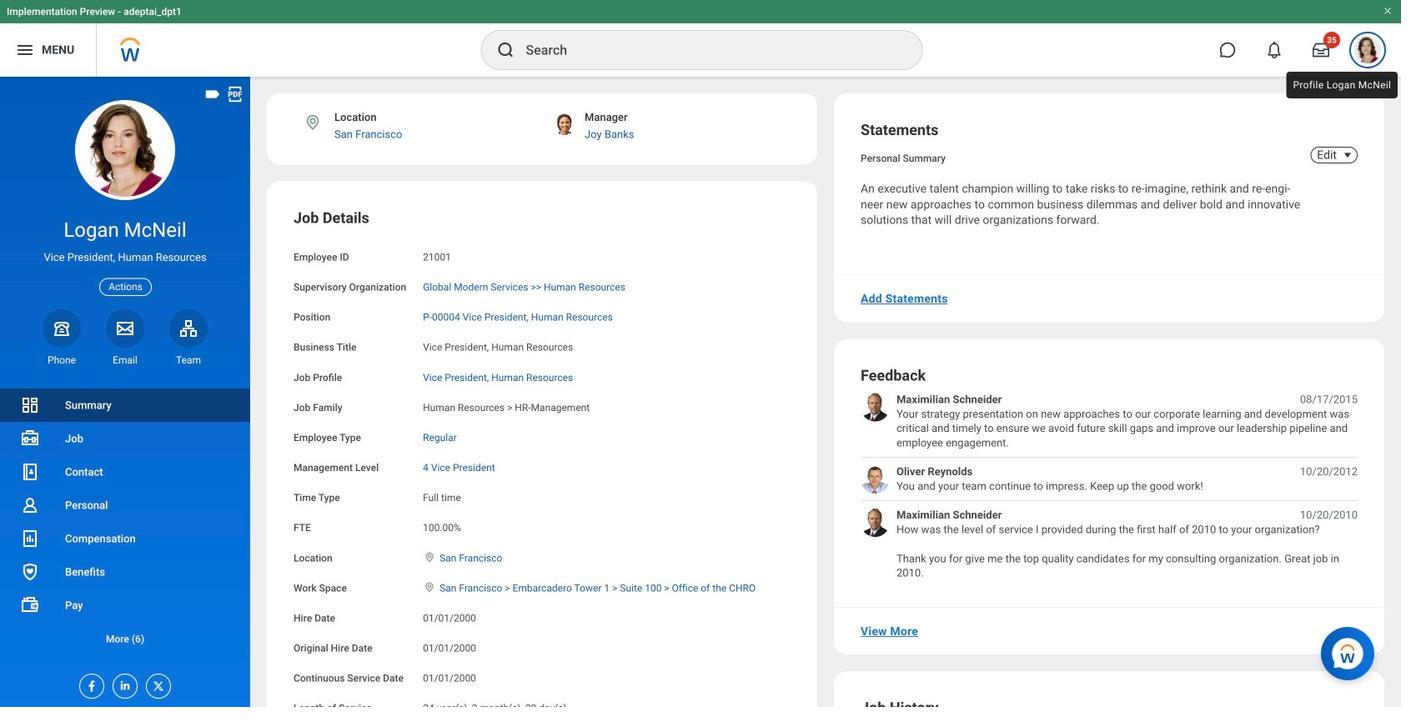 Task type: locate. For each thing, give the bounding box(es) containing it.
1 vertical spatial employee's photo (maximilian schneider) image
[[861, 508, 890, 537]]

location image
[[304, 113, 322, 132], [423, 552, 436, 563]]

notifications large image
[[1266, 42, 1283, 58]]

pay image
[[20, 596, 40, 616]]

employee's photo (maximilian schneider) image down the employee's photo (oliver reynolds)
[[861, 508, 890, 537]]

1 horizontal spatial location image
[[423, 552, 436, 563]]

0 vertical spatial location image
[[304, 113, 322, 132]]

inbox large image
[[1313, 42, 1330, 58]]

1 horizontal spatial list
[[861, 392, 1358, 581]]

full time element
[[423, 489, 461, 504]]

employee's photo (maximilian schneider) image up the employee's photo (oliver reynolds)
[[861, 392, 890, 422]]

0 vertical spatial employee's photo (maximilian schneider) image
[[861, 392, 890, 422]]

group
[[294, 208, 791, 707]]

tag image
[[204, 85, 222, 103]]

profile logan mcneil image
[[1355, 37, 1381, 67]]

employee's photo (maximilian schneider) image
[[861, 392, 890, 422], [861, 508, 890, 537]]

summary image
[[20, 395, 40, 415]]

view printable version (pdf) image
[[226, 85, 244, 103]]

close environment banner image
[[1383, 6, 1393, 16]]

Search Workday  search field
[[526, 32, 888, 68]]

personal image
[[20, 496, 40, 516]]

0 horizontal spatial location image
[[304, 113, 322, 132]]

tooltip
[[1283, 68, 1402, 102]]

facebook image
[[80, 675, 98, 693]]

navigation pane region
[[0, 77, 250, 707]]

banner
[[0, 0, 1402, 77]]

list
[[0, 389, 250, 656], [861, 392, 1358, 581]]



Task type: describe. For each thing, give the bounding box(es) containing it.
linkedin image
[[113, 675, 132, 692]]

mail image
[[115, 318, 135, 339]]

1 employee's photo (maximilian schneider) image from the top
[[861, 392, 890, 422]]

team logan mcneil element
[[169, 354, 208, 367]]

1 vertical spatial location image
[[423, 552, 436, 563]]

compensation image
[[20, 529, 40, 549]]

employee's photo (oliver reynolds) image
[[861, 465, 890, 494]]

x image
[[147, 675, 165, 693]]

benefits image
[[20, 562, 40, 582]]

view team image
[[179, 318, 199, 339]]

2 employee's photo (maximilian schneider) image from the top
[[861, 508, 890, 537]]

job image
[[20, 429, 40, 449]]

justify image
[[15, 40, 35, 60]]

email logan mcneil element
[[106, 354, 144, 367]]

0 horizontal spatial list
[[0, 389, 250, 656]]

search image
[[496, 40, 516, 60]]

location image
[[423, 582, 436, 593]]

phone logan mcneil element
[[43, 354, 81, 367]]

personal summary element
[[861, 149, 946, 164]]

phone image
[[50, 318, 73, 339]]

contact image
[[20, 462, 40, 482]]



Task type: vqa. For each thing, say whether or not it's contained in the screenshot.
the bottom in
no



